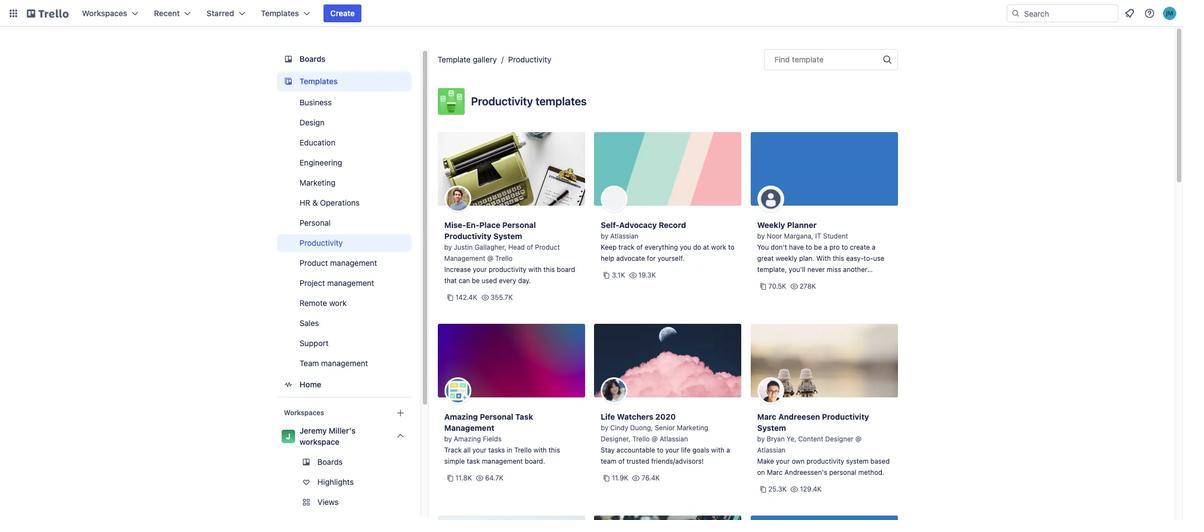 Task type: vqa. For each thing, say whether or not it's contained in the screenshot.


Task type: locate. For each thing, give the bounding box(es) containing it.
of right head
[[527, 243, 533, 252]]

system up "bryan"
[[758, 424, 787, 433]]

0 vertical spatial product
[[535, 243, 560, 252]]

recent
[[154, 8, 180, 18]]

Find template field
[[764, 49, 898, 70]]

by up you
[[758, 232, 765, 241]]

2 vertical spatial trello
[[515, 447, 532, 455]]

management down support link
[[321, 359, 368, 368]]

with right goals
[[712, 447, 725, 455]]

trello down head
[[496, 255, 513, 263]]

jeremy
[[299, 426, 327, 436]]

1 management from the top
[[445, 255, 486, 263]]

this right in
[[549, 447, 560, 455]]

templates
[[261, 8, 299, 18], [299, 76, 338, 86]]

1 vertical spatial templates
[[299, 76, 338, 86]]

amazing down amazing fields image at the bottom of page
[[445, 412, 478, 422]]

your inside mise-en-place personal productivity system by justin gallagher, head of product management @ trello increase your productivity with this board that can be used every day.
[[473, 266, 487, 274]]

hr & operations link
[[277, 194, 412, 212]]

1 vertical spatial work
[[329, 299, 347, 308]]

management
[[330, 258, 377, 268], [327, 279, 374, 288], [321, 359, 368, 368], [482, 458, 523, 466]]

1 horizontal spatial work
[[712, 243, 727, 252]]

2 boards link from the top
[[277, 454, 412, 472]]

0 horizontal spatial trello
[[496, 255, 513, 263]]

place
[[480, 220, 501, 230]]

marc
[[758, 412, 777, 422], [767, 469, 783, 477]]

1 vertical spatial boards link
[[277, 454, 412, 472]]

work right at
[[712, 243, 727, 252]]

boards link for views
[[277, 454, 412, 472]]

deadline
[[758, 277, 784, 285]]

1 vertical spatial boards
[[317, 458, 343, 467]]

0 vertical spatial management
[[445, 255, 486, 263]]

productivity up designer
[[822, 412, 870, 422]]

70.5k
[[769, 282, 787, 291]]

your up used
[[473, 266, 487, 274]]

2 horizontal spatial trello
[[633, 435, 650, 444]]

boards link for home
[[277, 49, 412, 69]]

0 horizontal spatial workspaces
[[82, 8, 127, 18]]

bryan ye, content designer @ atlassian image
[[758, 378, 784, 405]]

boards
[[299, 54, 325, 64], [317, 458, 343, 467]]

education
[[299, 138, 335, 147]]

business link
[[277, 94, 412, 112]]

1 horizontal spatial be
[[814, 243, 822, 252]]

board image
[[282, 52, 295, 66]]

don't
[[771, 243, 788, 252]]

productivity link up 'product management' link
[[277, 234, 412, 252]]

to right at
[[729, 243, 735, 252]]

to inside self-advocacy record by atlassian keep track of everything you do at work to help advocate for yourself.
[[729, 243, 735, 252]]

management up project management link
[[330, 258, 377, 268]]

templates
[[536, 95, 587, 108]]

1 vertical spatial be
[[472, 277, 480, 285]]

design
[[299, 118, 324, 127]]

0 horizontal spatial a
[[727, 447, 730, 455]]

productivity up personal
[[807, 458, 845, 466]]

system inside mise-en-place personal productivity system by justin gallagher, head of product management @ trello increase your productivity with this board that can be used every day.
[[494, 232, 523, 241]]

trello right in
[[515, 447, 532, 455]]

productivity icon image
[[438, 88, 465, 115]]

0 vertical spatial work
[[712, 243, 727, 252]]

for
[[647, 255, 656, 263]]

personal up fields
[[480, 412, 514, 422]]

in
[[507, 447, 513, 455]]

1 horizontal spatial @
[[652, 435, 658, 444]]

3.1k
[[612, 271, 626, 280]]

mise-
[[445, 220, 466, 230]]

template
[[438, 55, 471, 64]]

1 vertical spatial this
[[544, 266, 555, 274]]

andreessen's
[[785, 469, 828, 477]]

1 horizontal spatial atlassian
[[660, 435, 688, 444]]

productivity down gallery
[[471, 95, 533, 108]]

templates up board icon
[[261, 8, 299, 18]]

1 vertical spatial marketing
[[677, 424, 709, 433]]

system up head
[[494, 232, 523, 241]]

self-advocacy record by atlassian keep track of everything you do at work to help advocate for yourself.
[[601, 220, 735, 263]]

0 horizontal spatial atlassian
[[611, 232, 639, 241]]

hr
[[299, 198, 310, 208]]

0 horizontal spatial system
[[494, 232, 523, 241]]

trello down duong,
[[633, 435, 650, 444]]

boards for views
[[317, 458, 343, 467]]

by left "bryan"
[[758, 435, 765, 444]]

@ down the senior on the right of the page
[[652, 435, 658, 444]]

by inside weekly planner by noor margana, it student you don't have to be a pro to create a great weekly plan. with this easy-to-use template, you'll never miss another deadline again!
[[758, 232, 765, 241]]

boards for home
[[299, 54, 325, 64]]

bryan
[[767, 435, 785, 444]]

atlassian down "bryan"
[[758, 447, 786, 455]]

templates inside 'templates' link
[[299, 76, 338, 86]]

with up board.
[[534, 447, 547, 455]]

this inside weekly planner by noor margana, it student you don't have to be a pro to create a great weekly plan. with this easy-to-use template, you'll never miss another deadline again!
[[833, 255, 845, 263]]

your left the "own"
[[776, 458, 790, 466]]

1 vertical spatial product
[[299, 258, 328, 268]]

personal inside amazing personal task management by amazing fields track all your tasks in trello with this simple task management board.
[[480, 412, 514, 422]]

productivity link up productivity templates
[[508, 55, 552, 64]]

be right can
[[472, 277, 480, 285]]

gallagher,
[[475, 243, 507, 252]]

forward image
[[409, 516, 423, 521]]

0 vertical spatial templates
[[261, 8, 299, 18]]

you'll
[[789, 266, 806, 274]]

amazing up all
[[454, 435, 481, 444]]

product
[[535, 243, 560, 252], [299, 258, 328, 268]]

marketing link
[[277, 174, 412, 192]]

atlassian inside the life watchers 2020 by cindy duong, senior marketing designer, trello @ atlassian stay accountable to your life goals with a team of trusted friends/advisors!
[[660, 435, 688, 444]]

system inside marc andreesen productivity system by bryan ye, content designer @ atlassian make your own productivity system based on marc andreessen's personal method.
[[758, 424, 787, 433]]

management down 'product management' link
[[327, 279, 374, 288]]

0 horizontal spatial work
[[329, 299, 347, 308]]

a up use
[[872, 243, 876, 252]]

trello inside the life watchers 2020 by cindy duong, senior marketing designer, trello @ atlassian stay accountable to your life goals with a team of trusted friends/advisors!
[[633, 435, 650, 444]]

0 horizontal spatial productivity
[[489, 266, 527, 274]]

marketing up &
[[299, 178, 335, 188]]

boards link up highlights 'link'
[[277, 454, 412, 472]]

this left board
[[544, 266, 555, 274]]

355.7k
[[491, 294, 513, 302]]

0 horizontal spatial product
[[299, 258, 328, 268]]

a right goals
[[727, 447, 730, 455]]

marketing
[[299, 178, 335, 188], [677, 424, 709, 433]]

19.3k
[[639, 271, 656, 280]]

work
[[712, 243, 727, 252], [329, 299, 347, 308]]

1 horizontal spatial marketing
[[677, 424, 709, 433]]

help
[[601, 255, 615, 263]]

your up friends/advisors!
[[666, 447, 680, 455]]

another
[[844, 266, 868, 274]]

1 vertical spatial amazing
[[454, 435, 481, 444]]

this
[[833, 255, 845, 263], [544, 266, 555, 274], [549, 447, 560, 455]]

productivity inside "productivity" link
[[299, 238, 343, 248]]

create
[[850, 243, 870, 252]]

templates up 'business'
[[299, 76, 338, 86]]

@ down gallagher,
[[487, 255, 494, 263]]

with for life watchers 2020
[[712, 447, 725, 455]]

plan.
[[800, 255, 815, 263]]

2 horizontal spatial atlassian
[[758, 447, 786, 455]]

engineering
[[299, 158, 342, 167]]

1 horizontal spatial product
[[535, 243, 560, 252]]

senior
[[655, 424, 675, 433]]

again!
[[786, 277, 806, 285]]

productivity up the 'justin'
[[445, 232, 492, 241]]

task
[[467, 458, 480, 466]]

0 vertical spatial boards link
[[277, 49, 412, 69]]

atlassian image
[[601, 186, 628, 213]]

2 horizontal spatial of
[[637, 243, 643, 252]]

productivity inside marc andreesen productivity system by bryan ye, content designer @ atlassian make your own productivity system based on marc andreessen's personal method.
[[822, 412, 870, 422]]

support link
[[277, 335, 412, 353]]

with up day.
[[529, 266, 542, 274]]

cindy
[[611, 424, 629, 433]]

0 horizontal spatial be
[[472, 277, 480, 285]]

0 vertical spatial marketing
[[299, 178, 335, 188]]

do
[[694, 243, 702, 252]]

trello
[[496, 255, 513, 263], [633, 435, 650, 444], [515, 447, 532, 455]]

productivity link
[[508, 55, 552, 64], [277, 234, 412, 252]]

1 horizontal spatial trello
[[515, 447, 532, 455]]

ye,
[[787, 435, 797, 444]]

own
[[792, 458, 805, 466]]

support
[[299, 339, 328, 348]]

marketing up life
[[677, 424, 709, 433]]

with inside mise-en-place personal productivity system by justin gallagher, head of product management @ trello increase your productivity with this board that can be used every day.
[[529, 266, 542, 274]]

0 horizontal spatial marketing
[[299, 178, 335, 188]]

marc up "bryan"
[[758, 412, 777, 422]]

head
[[509, 243, 525, 252]]

with
[[817, 255, 831, 263]]

management down the 'justin'
[[445, 255, 486, 263]]

be inside weekly planner by noor margana, it student you don't have to be a pro to create a great weekly plan. with this easy-to-use template, you'll never miss another deadline again!
[[814, 243, 822, 252]]

student
[[824, 232, 849, 241]]

a left "pro"
[[824, 243, 828, 252]]

this down "pro"
[[833, 255, 845, 263]]

be down the it at the right top of the page
[[814, 243, 822, 252]]

productivity up every
[[489, 266, 527, 274]]

of inside the life watchers 2020 by cindy duong, senior marketing designer, trello @ atlassian stay accountable to your life goals with a team of trusted friends/advisors!
[[619, 458, 625, 466]]

boards right board icon
[[299, 54, 325, 64]]

marc right 'on' at the bottom right of the page
[[767, 469, 783, 477]]

2 management from the top
[[445, 424, 495, 433]]

by inside amazing personal task management by amazing fields track all your tasks in trello with this simple task management board.
[[445, 435, 452, 444]]

1 vertical spatial atlassian
[[660, 435, 688, 444]]

marketing inside the life watchers 2020 by cindy duong, senior marketing designer, trello @ atlassian stay accountable to your life goals with a team of trusted friends/advisors!
[[677, 424, 709, 433]]

with inside the life watchers 2020 by cindy duong, senior marketing designer, trello @ atlassian stay accountable to your life goals with a team of trusted friends/advisors!
[[712, 447, 725, 455]]

0 vertical spatial amazing
[[445, 412, 478, 422]]

your
[[473, 266, 487, 274], [473, 447, 487, 455], [666, 447, 680, 455], [776, 458, 790, 466]]

by up "keep"
[[601, 232, 609, 241]]

0 vertical spatial this
[[833, 255, 845, 263]]

productivity templates
[[471, 95, 587, 108]]

work down project management
[[329, 299, 347, 308]]

productivity up productivity templates
[[508, 55, 552, 64]]

boards link up 'templates' link
[[277, 49, 412, 69]]

friends/advisors!
[[652, 458, 704, 466]]

management inside amazing personal task management by amazing fields track all your tasks in trello with this simple task management board.
[[445, 424, 495, 433]]

to inside the life watchers 2020 by cindy duong, senior marketing designer, trello @ atlassian stay accountable to your life goals with a team of trusted friends/advisors!
[[657, 447, 664, 455]]

you
[[680, 243, 692, 252]]

@ inside mise-en-place personal productivity system by justin gallagher, head of product management @ trello increase your productivity with this board that can be used every day.
[[487, 255, 494, 263]]

0 horizontal spatial @
[[487, 255, 494, 263]]

of inside self-advocacy record by atlassian keep track of everything you do at work to help advocate for yourself.
[[637, 243, 643, 252]]

simple
[[445, 458, 465, 466]]

never
[[808, 266, 825, 274]]

of inside mise-en-place personal productivity system by justin gallagher, head of product management @ trello increase your productivity with this board that can be used every day.
[[527, 243, 533, 252]]

1 boards link from the top
[[277, 49, 412, 69]]

task
[[516, 412, 533, 422]]

of right the "team"
[[619, 458, 625, 466]]

0 vertical spatial system
[[494, 232, 523, 241]]

by down the life
[[601, 424, 609, 433]]

1 vertical spatial management
[[445, 424, 495, 433]]

productivity up product management
[[299, 238, 343, 248]]

&
[[312, 198, 318, 208]]

0 vertical spatial workspaces
[[82, 8, 127, 18]]

by left the 'justin'
[[445, 243, 452, 252]]

product up project
[[299, 258, 328, 268]]

2 vertical spatial atlassian
[[758, 447, 786, 455]]

personal link
[[277, 214, 412, 232]]

atlassian up 'track'
[[611, 232, 639, 241]]

productivity inside marc andreesen productivity system by bryan ye, content designer @ atlassian make your own productivity system based on marc andreessen's personal method.
[[807, 458, 845, 466]]

1 vertical spatial productivity
[[807, 458, 845, 466]]

find
[[775, 55, 790, 64]]

advocate
[[617, 255, 645, 263]]

template board image
[[282, 75, 295, 88]]

noor
[[767, 232, 783, 241]]

2 vertical spatial this
[[549, 447, 560, 455]]

Search field
[[1021, 5, 1118, 22]]

1 horizontal spatial productivity
[[807, 458, 845, 466]]

of
[[527, 243, 533, 252], [637, 243, 643, 252], [619, 458, 625, 466]]

project management
[[299, 279, 374, 288]]

1 vertical spatial trello
[[633, 435, 650, 444]]

remote work
[[299, 299, 347, 308]]

personal inside mise-en-place personal productivity system by justin gallagher, head of product management @ trello increase your productivity with this board that can be used every day.
[[503, 220, 536, 230]]

personal up head
[[503, 220, 536, 230]]

product up board
[[535, 243, 560, 252]]

0 vertical spatial productivity link
[[508, 55, 552, 64]]

used
[[482, 277, 497, 285]]

1 horizontal spatial of
[[619, 458, 625, 466]]

0 vertical spatial trello
[[496, 255, 513, 263]]

1 vertical spatial workspaces
[[284, 409, 324, 417]]

templates inside templates popup button
[[261, 8, 299, 18]]

advocacy
[[620, 220, 657, 230]]

1 horizontal spatial system
[[758, 424, 787, 433]]

25.3k
[[769, 486, 787, 494]]

productivity inside mise-en-place personal productivity system by justin gallagher, head of product management @ trello increase your productivity with this board that can be used every day.
[[489, 266, 527, 274]]

0 horizontal spatial of
[[527, 243, 533, 252]]

0 vertical spatial be
[[814, 243, 822, 252]]

atlassian down the senior on the right of the page
[[660, 435, 688, 444]]

@ right designer
[[856, 435, 862, 444]]

management up all
[[445, 424, 495, 433]]

your right all
[[473, 447, 487, 455]]

boards up highlights
[[317, 458, 343, 467]]

0 vertical spatial productivity
[[489, 266, 527, 274]]

to
[[729, 243, 735, 252], [806, 243, 813, 252], [842, 243, 849, 252], [657, 447, 664, 455]]

0 horizontal spatial productivity link
[[277, 234, 412, 252]]

2 horizontal spatial @
[[856, 435, 862, 444]]

0 vertical spatial marc
[[758, 412, 777, 422]]

by up track
[[445, 435, 452, 444]]

1 horizontal spatial workspaces
[[284, 409, 324, 417]]

highlights link
[[277, 474, 412, 492]]

a
[[824, 243, 828, 252], [872, 243, 876, 252], [727, 447, 730, 455]]

1 horizontal spatial productivity link
[[508, 55, 552, 64]]

76.4k
[[642, 474, 660, 483]]

amazing
[[445, 412, 478, 422], [454, 435, 481, 444]]

0 vertical spatial boards
[[299, 54, 325, 64]]

management down tasks
[[482, 458, 523, 466]]

switch to… image
[[8, 8, 19, 19]]

of right 'track'
[[637, 243, 643, 252]]

remote
[[299, 299, 327, 308]]

1 vertical spatial system
[[758, 424, 787, 433]]

0 vertical spatial atlassian
[[611, 232, 639, 241]]

to up friends/advisors!
[[657, 447, 664, 455]]

create button
[[324, 4, 362, 22]]



Task type: describe. For each thing, give the bounding box(es) containing it.
sales
[[299, 319, 319, 328]]

noor margana, it student image
[[758, 186, 784, 213]]

great
[[758, 255, 774, 263]]

this inside amazing personal task management by amazing fields track all your tasks in trello with this simple task management board.
[[549, 447, 560, 455]]

work inside self-advocacy record by atlassian keep track of everything you do at work to help advocate for yourself.
[[712, 243, 727, 252]]

product inside mise-en-place personal productivity system by justin gallagher, head of product management @ trello increase your productivity with this board that can be used every day.
[[535, 243, 560, 252]]

amazing personal task management by amazing fields track all your tasks in trello with this simple task management board.
[[445, 412, 560, 466]]

life
[[601, 412, 615, 422]]

template gallery
[[438, 55, 497, 64]]

highlights
[[317, 478, 354, 487]]

by inside the life watchers 2020 by cindy duong, senior marketing designer, trello @ atlassian stay accountable to your life goals with a team of trusted friends/advisors!
[[601, 424, 609, 433]]

home link
[[277, 375, 412, 395]]

business
[[299, 98, 332, 107]]

justin gallagher, head of product management @ trello image
[[445, 186, 471, 213]]

can
[[459, 277, 470, 285]]

product management
[[299, 258, 377, 268]]

product management link
[[277, 255, 412, 272]]

0 notifications image
[[1124, 7, 1137, 20]]

gallery
[[473, 55, 497, 64]]

workspaces button
[[75, 4, 145, 22]]

management for product management
[[330, 258, 377, 268]]

starred
[[207, 8, 234, 18]]

at
[[704, 243, 710, 252]]

template
[[792, 55, 824, 64]]

cindy duong, senior marketing designer, trello @ atlassian image
[[601, 378, 628, 405]]

your inside amazing personal task management by amazing fields track all your tasks in trello with this simple task management board.
[[473, 447, 487, 455]]

it
[[816, 232, 822, 241]]

sales link
[[277, 315, 412, 333]]

goals
[[693, 447, 710, 455]]

marc andreesen productivity system by bryan ye, content designer @ atlassian make your own productivity system based on marc andreessen's personal method.
[[758, 412, 890, 477]]

views link
[[277, 494, 423, 512]]

fields
[[483, 435, 502, 444]]

accountable
[[617, 447, 656, 455]]

personal down &
[[299, 218, 331, 228]]

129.4k
[[800, 486, 822, 494]]

designer
[[826, 435, 854, 444]]

templates link
[[277, 71, 412, 92]]

mise-en-place personal productivity system by justin gallagher, head of product management @ trello increase your productivity with this board that can be used every day.
[[445, 220, 576, 285]]

forward image
[[409, 496, 423, 510]]

to right "pro"
[[842, 243, 849, 252]]

productivity inside mise-en-place personal productivity system by justin gallagher, head of product management @ trello increase your productivity with this board that can be used every day.
[[445, 232, 492, 241]]

track
[[445, 447, 462, 455]]

@ inside marc andreesen productivity system by bryan ye, content designer @ atlassian make your own productivity system based on marc andreessen's personal method.
[[856, 435, 862, 444]]

64.7k
[[485, 474, 504, 483]]

content
[[799, 435, 824, 444]]

weekly
[[776, 255, 798, 263]]

back to home image
[[27, 4, 69, 22]]

with inside amazing personal task management by amazing fields track all your tasks in trello with this simple task management board.
[[534, 447, 547, 455]]

every
[[499, 277, 517, 285]]

142.4k
[[456, 294, 478, 302]]

jeremy miller (jeremymiller198) image
[[1164, 7, 1177, 20]]

life watchers 2020 by cindy duong, senior marketing designer, trello @ atlassian stay accountable to your life goals with a team of trusted friends/advisors!
[[601, 412, 730, 466]]

your inside marc andreesen productivity system by bryan ye, content designer @ atlassian make your own productivity system based on marc andreessen's personal method.
[[776, 458, 790, 466]]

board
[[557, 266, 576, 274]]

with for mise-en-place personal productivity system
[[529, 266, 542, 274]]

trello inside amazing personal task management by amazing fields track all your tasks in trello with this simple task management board.
[[515, 447, 532, 455]]

use
[[874, 255, 885, 263]]

your inside the life watchers 2020 by cindy duong, senior marketing designer, trello @ atlassian stay accountable to your life goals with a team of trusted friends/advisors!
[[666, 447, 680, 455]]

management inside amazing personal task management by amazing fields track all your tasks in trello with this simple task management board.
[[482, 458, 523, 466]]

you
[[758, 243, 769, 252]]

create
[[330, 8, 355, 18]]

create a workspace image
[[394, 407, 407, 420]]

find template
[[775, 55, 824, 64]]

remote work link
[[277, 295, 412, 313]]

2020
[[656, 412, 676, 422]]

by inside mise-en-place personal productivity system by justin gallagher, head of product management @ trello increase your productivity with this board that can be used every day.
[[445, 243, 452, 252]]

margana,
[[784, 232, 814, 241]]

jeremy miller's workspace
[[299, 426, 356, 447]]

workspaces inside workspaces dropdown button
[[82, 8, 127, 18]]

1 horizontal spatial a
[[824, 243, 828, 252]]

duong,
[[631, 424, 653, 433]]

by inside self-advocacy record by atlassian keep track of everything you do at work to help advocate for yourself.
[[601, 232, 609, 241]]

management for team management
[[321, 359, 368, 368]]

product inside 'product management' link
[[299, 258, 328, 268]]

system
[[847, 458, 869, 466]]

track
[[619, 243, 635, 252]]

11.9k
[[612, 474, 629, 483]]

make
[[758, 458, 775, 466]]

this inside mise-en-place personal productivity system by justin gallagher, head of product management @ trello increase your productivity with this board that can be used every day.
[[544, 266, 555, 274]]

team
[[601, 458, 617, 466]]

have
[[790, 243, 804, 252]]

amazing fields image
[[445, 378, 471, 405]]

stay
[[601, 447, 615, 455]]

j
[[286, 432, 291, 441]]

search image
[[1012, 9, 1021, 18]]

management for project management
[[327, 279, 374, 288]]

by inside marc andreesen productivity system by bryan ye, content designer @ atlassian make your own productivity system based on marc andreessen's personal method.
[[758, 435, 765, 444]]

a inside the life watchers 2020 by cindy duong, senior marketing designer, trello @ atlassian stay accountable to your life goals with a team of trusted friends/advisors!
[[727, 447, 730, 455]]

1 vertical spatial productivity link
[[277, 234, 412, 252]]

method.
[[859, 469, 885, 477]]

planner
[[788, 220, 817, 230]]

everything
[[645, 243, 678, 252]]

atlassian inside self-advocacy record by atlassian keep track of everything you do at work to help advocate for yourself.
[[611, 232, 639, 241]]

yourself.
[[658, 255, 685, 263]]

to up plan.
[[806, 243, 813, 252]]

home image
[[282, 378, 295, 392]]

1 vertical spatial marc
[[767, 469, 783, 477]]

project management link
[[277, 275, 412, 292]]

weekly
[[758, 220, 786, 230]]

starred button
[[200, 4, 252, 22]]

life
[[682, 447, 691, 455]]

board.
[[525, 458, 545, 466]]

be inside mise-en-place personal productivity system by justin gallagher, head of product management @ trello increase your productivity with this board that can be used every day.
[[472, 277, 480, 285]]

workspace
[[299, 438, 339, 447]]

atlassian inside marc andreesen productivity system by bryan ye, content designer @ atlassian make your own productivity system based on marc andreessen's personal method.
[[758, 447, 786, 455]]

team
[[299, 359, 319, 368]]

miss
[[827, 266, 842, 274]]

en-
[[466, 220, 480, 230]]

home
[[299, 380, 321, 390]]

278k
[[800, 282, 817, 291]]

@ inside the life watchers 2020 by cindy duong, senior marketing designer, trello @ atlassian stay accountable to your life goals with a team of trusted friends/advisors!
[[652, 435, 658, 444]]

day.
[[518, 277, 531, 285]]

record
[[659, 220, 686, 230]]

primary element
[[0, 0, 1184, 27]]

all
[[464, 447, 471, 455]]

trello inside mise-en-place personal productivity system by justin gallagher, head of product management @ trello increase your productivity with this board that can be used every day.
[[496, 255, 513, 263]]

2 horizontal spatial a
[[872, 243, 876, 252]]

team management link
[[277, 355, 412, 373]]

management inside mise-en-place personal productivity system by justin gallagher, head of product management @ trello increase your productivity with this board that can be used every day.
[[445, 255, 486, 263]]

andreesen
[[779, 412, 821, 422]]

open information menu image
[[1145, 8, 1156, 19]]

hr & operations
[[299, 198, 360, 208]]

11.8k
[[456, 474, 472, 483]]



